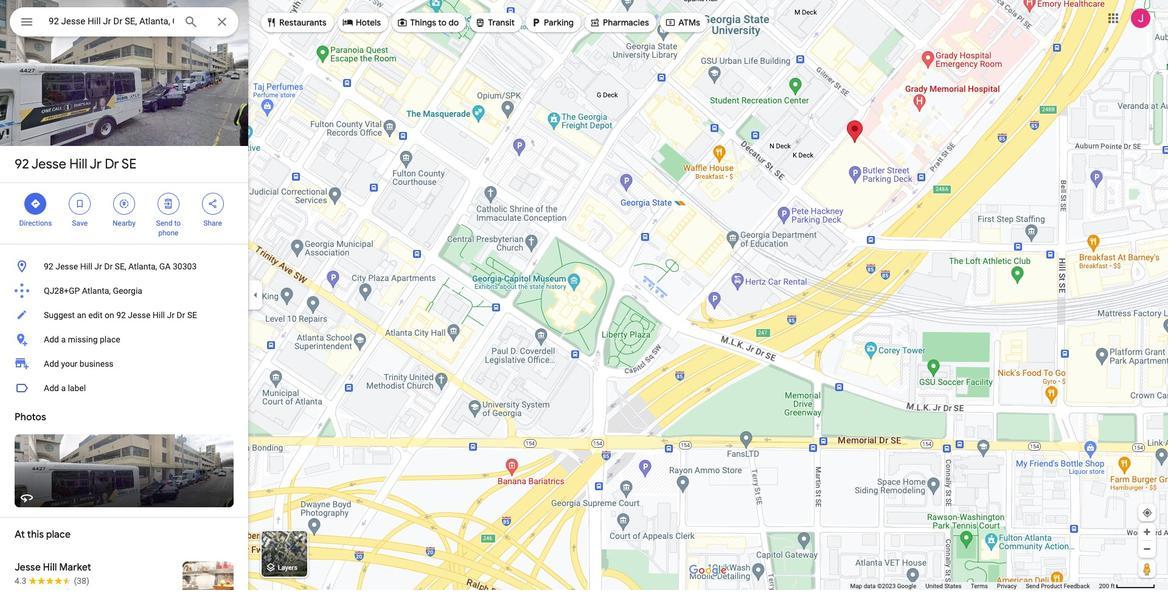 Task type: locate. For each thing, give the bounding box(es) containing it.
add down suggest
[[44, 335, 59, 345]]

do
[[449, 17, 459, 28]]

2 horizontal spatial 92
[[116, 310, 126, 320]]

1 vertical spatial add
[[44, 359, 59, 369]]

1 horizontal spatial place
[[100, 335, 120, 345]]

place inside button
[[100, 335, 120, 345]]

add for add your business
[[44, 359, 59, 369]]

1 vertical spatial to
[[174, 219, 181, 228]]

add inside add a label button
[[44, 384, 59, 393]]

market
[[59, 562, 91, 574]]

send product feedback
[[1027, 583, 1091, 590]]

1 vertical spatial 92
[[44, 262, 53, 272]]

add inside add a missing place button
[[44, 335, 59, 345]]

jr left se,
[[95, 262, 102, 272]]

send inside send to phone
[[156, 219, 173, 228]]


[[119, 197, 130, 211]]

jesse down the georgia
[[128, 310, 151, 320]]

0 vertical spatial atlanta,
[[128, 262, 157, 272]]


[[590, 16, 601, 29]]

dr left se,
[[104, 262, 113, 272]]

feedback
[[1064, 583, 1091, 590]]

92 for 92 jesse hill jr dr se, atlanta, ga 30303
[[44, 262, 53, 272]]


[[19, 13, 34, 30]]

a inside button
[[61, 335, 66, 345]]

save
[[72, 219, 88, 228]]

hill inside button
[[80, 262, 92, 272]]

200
[[1100, 583, 1110, 590]]

send
[[156, 219, 173, 228], [1027, 583, 1040, 590]]

to left do
[[439, 17, 447, 28]]

3 add from the top
[[44, 384, 59, 393]]

a
[[61, 335, 66, 345], [61, 384, 66, 393]]

1 vertical spatial jr
[[95, 262, 102, 272]]

jr for se
[[90, 156, 102, 173]]

se
[[122, 156, 137, 173], [187, 310, 197, 320]]

92 inside button
[[44, 262, 53, 272]]

add left label
[[44, 384, 59, 393]]


[[343, 16, 354, 29]]

92
[[15, 156, 29, 173], [44, 262, 53, 272], [116, 310, 126, 320]]

92 jesse hill jr dr se
[[15, 156, 137, 173]]

92 jesse hill jr dr se, atlanta, ga 30303
[[44, 262, 197, 272]]

add inside add your business 'link'
[[44, 359, 59, 369]]

place right this
[[46, 529, 71, 541]]

atlanta, left ga
[[128, 262, 157, 272]]

92 up qj28+gp
[[44, 262, 53, 272]]

a inside button
[[61, 384, 66, 393]]

map data ©2023 google
[[851, 583, 917, 590]]

2 a from the top
[[61, 384, 66, 393]]

1 vertical spatial a
[[61, 384, 66, 393]]

product
[[1042, 583, 1063, 590]]

send up phone
[[156, 219, 173, 228]]

0 vertical spatial jr
[[90, 156, 102, 173]]

dr down 30303
[[177, 310, 185, 320]]

 pharmacies
[[590, 16, 650, 29]]

4.3
[[15, 577, 26, 586]]

jr inside button
[[95, 262, 102, 272]]

 atms
[[665, 16, 701, 29]]

add for add a label
[[44, 384, 59, 393]]

2 vertical spatial jr
[[167, 310, 175, 320]]

2 add from the top
[[44, 359, 59, 369]]

add a label button
[[0, 376, 248, 401]]

1 horizontal spatial se
[[187, 310, 197, 320]]

hill up 
[[69, 156, 87, 173]]

jesse up qj28+gp
[[56, 262, 78, 272]]


[[74, 197, 85, 211]]

0 horizontal spatial to
[[174, 219, 181, 228]]

0 vertical spatial to
[[439, 17, 447, 28]]

None field
[[49, 14, 174, 29]]

92 right on
[[116, 310, 126, 320]]


[[531, 16, 542, 29]]

dr inside button
[[104, 262, 113, 272]]

send left product
[[1027, 583, 1040, 590]]


[[475, 16, 486, 29]]

4.3 stars 38 reviews image
[[15, 575, 89, 588]]

0 vertical spatial 92
[[15, 156, 29, 173]]

dr
[[105, 156, 119, 173], [104, 262, 113, 272], [177, 310, 185, 320]]

jr down ga
[[167, 310, 175, 320]]

directions
[[19, 219, 52, 228]]

1 horizontal spatial to
[[439, 17, 447, 28]]

 transit
[[475, 16, 515, 29]]

0 vertical spatial add
[[44, 335, 59, 345]]

se down 30303
[[187, 310, 197, 320]]

0 horizontal spatial place
[[46, 529, 71, 541]]

photos
[[15, 412, 46, 424]]

0 horizontal spatial send
[[156, 219, 173, 228]]

hill up qj28+gp atlanta, georgia
[[80, 262, 92, 272]]

to up phone
[[174, 219, 181, 228]]

send inside send product feedback button
[[1027, 583, 1040, 590]]

states
[[945, 583, 962, 590]]

suggest an edit on 92 jesse hill jr dr se
[[44, 310, 197, 320]]

privacy
[[998, 583, 1017, 590]]

to
[[439, 17, 447, 28], [174, 219, 181, 228]]

30303
[[173, 262, 197, 272]]

 hotels
[[343, 16, 381, 29]]

se up 
[[122, 156, 137, 173]]

92 for 92 jesse hill jr dr se
[[15, 156, 29, 173]]

1 horizontal spatial atlanta,
[[128, 262, 157, 272]]

show your location image
[[1143, 508, 1154, 519]]

qj28+gp atlanta, georgia button
[[0, 279, 248, 303]]

hill up 4.3 stars 38 reviews image
[[43, 562, 57, 574]]

hill down qj28+gp atlanta, georgia button
[[153, 310, 165, 320]]

jesse inside suggest an edit on 92 jesse hill jr dr se button
[[128, 310, 151, 320]]

restaurants
[[279, 17, 327, 28]]

1 a from the top
[[61, 335, 66, 345]]


[[207, 197, 218, 211]]

phone
[[158, 229, 179, 237]]

2 vertical spatial dr
[[177, 310, 185, 320]]

92 up directions
[[15, 156, 29, 173]]

0 vertical spatial a
[[61, 335, 66, 345]]

0 horizontal spatial se
[[122, 156, 137, 173]]

atlanta,
[[128, 262, 157, 272], [82, 286, 111, 296]]

send for send to phone
[[156, 219, 173, 228]]

1 vertical spatial send
[[1027, 583, 1040, 590]]

a left missing
[[61, 335, 66, 345]]

dr for se
[[105, 156, 119, 173]]

add
[[44, 335, 59, 345], [44, 359, 59, 369], [44, 384, 59, 393]]

suggest
[[44, 310, 75, 320]]

1 vertical spatial place
[[46, 529, 71, 541]]

2 vertical spatial 92
[[116, 310, 126, 320]]

on
[[105, 310, 114, 320]]

1 vertical spatial se
[[187, 310, 197, 320]]

footer
[[851, 583, 1100, 591]]

zoom out image
[[1143, 545, 1152, 554]]

0 vertical spatial place
[[100, 335, 120, 345]]

jesse
[[31, 156, 66, 173], [56, 262, 78, 272], [128, 310, 151, 320], [15, 562, 41, 574]]

a left label
[[61, 384, 66, 393]]

1 add from the top
[[44, 335, 59, 345]]

 parking
[[531, 16, 574, 29]]

jr up actions for 92 jesse hill jr dr se region
[[90, 156, 102, 173]]

 things to do
[[397, 16, 459, 29]]

dr inside button
[[177, 310, 185, 320]]

atlanta, up edit
[[82, 286, 111, 296]]

0 horizontal spatial 92
[[15, 156, 29, 173]]

92 Jesse Hill Jr Dr SE, Atlanta, GA 30303 field
[[10, 7, 239, 37]]

place
[[100, 335, 120, 345], [46, 529, 71, 541]]

hill inside button
[[153, 310, 165, 320]]

0 horizontal spatial atlanta,
[[82, 286, 111, 296]]

0 vertical spatial dr
[[105, 156, 119, 173]]

google account: james peterson  
(james.peterson1902@gmail.com) image
[[1132, 8, 1151, 28]]

layers
[[278, 565, 298, 572]]

0 vertical spatial send
[[156, 219, 173, 228]]

1 horizontal spatial 92
[[44, 262, 53, 272]]

business
[[80, 359, 114, 369]]

add left your at the bottom left of the page
[[44, 359, 59, 369]]

pharmacies
[[603, 17, 650, 28]]

hill
[[69, 156, 87, 173], [80, 262, 92, 272], [153, 310, 165, 320], [43, 562, 57, 574]]

none field inside the 92 jesse hill jr dr se, atlanta, ga 30303 "field"
[[49, 14, 174, 29]]

1 vertical spatial dr
[[104, 262, 113, 272]]

footer containing map data ©2023 google
[[851, 583, 1100, 591]]

place down on
[[100, 335, 120, 345]]

jr inside button
[[167, 310, 175, 320]]

2 vertical spatial add
[[44, 384, 59, 393]]

dr up 
[[105, 156, 119, 173]]

1 vertical spatial atlanta,
[[82, 286, 111, 296]]

qj28+gp
[[44, 286, 80, 296]]

hotels
[[356, 17, 381, 28]]

jesse hill market
[[15, 562, 91, 574]]

jr
[[90, 156, 102, 173], [95, 262, 102, 272], [167, 310, 175, 320]]

your
[[61, 359, 78, 369]]

a for missing
[[61, 335, 66, 345]]

1 horizontal spatial send
[[1027, 583, 1040, 590]]



Task type: describe. For each thing, give the bounding box(es) containing it.
google
[[898, 583, 917, 590]]

united states
[[926, 583, 962, 590]]


[[266, 16, 277, 29]]

add a label
[[44, 384, 86, 393]]

jr for se,
[[95, 262, 102, 272]]

to inside send to phone
[[174, 219, 181, 228]]

200 ft
[[1100, 583, 1116, 590]]

at
[[15, 529, 25, 541]]

terms button
[[972, 583, 989, 591]]

terms
[[972, 583, 989, 590]]

dr for se,
[[104, 262, 113, 272]]

collapse side panel image
[[249, 289, 262, 302]]

200 ft button
[[1100, 583, 1156, 590]]


[[163, 197, 174, 211]]

add a missing place
[[44, 335, 120, 345]]

google maps element
[[0, 0, 1169, 591]]

92 jesse hill jr dr se main content
[[0, 0, 248, 591]]

0 vertical spatial se
[[122, 156, 137, 173]]

united states button
[[926, 583, 962, 591]]

edit
[[88, 310, 103, 320]]

92 jesse hill jr dr se, atlanta, ga 30303 button
[[0, 254, 248, 279]]

©2023
[[878, 583, 896, 590]]

 restaurants
[[266, 16, 327, 29]]

share
[[204, 219, 222, 228]]


[[30, 197, 41, 211]]

add your business
[[44, 359, 114, 369]]

add your business link
[[0, 352, 248, 376]]

at this place
[[15, 529, 71, 541]]

add for add a missing place
[[44, 335, 59, 345]]

jesse inside 92 jesse hill jr dr se, atlanta, ga 30303 button
[[56, 262, 78, 272]]

transit
[[488, 17, 515, 28]]

united
[[926, 583, 944, 590]]

things
[[410, 17, 437, 28]]

jesse up  on the top of the page
[[31, 156, 66, 173]]

ga
[[159, 262, 171, 272]]

ft
[[1112, 583, 1116, 590]]

privacy button
[[998, 583, 1017, 591]]

se,
[[115, 262, 126, 272]]

show street view coverage image
[[1139, 560, 1157, 578]]

missing
[[68, 335, 98, 345]]

actions for 92 jesse hill jr dr se region
[[0, 183, 248, 244]]

jesse up 4.3
[[15, 562, 41, 574]]

send for send product feedback
[[1027, 583, 1040, 590]]


[[397, 16, 408, 29]]

a for label
[[61, 384, 66, 393]]

92 inside button
[[116, 310, 126, 320]]

 button
[[10, 7, 44, 39]]

georgia
[[113, 286, 142, 296]]

footer inside google maps element
[[851, 583, 1100, 591]]

to inside  things to do
[[439, 17, 447, 28]]

nearby
[[113, 219, 136, 228]]

se inside button
[[187, 310, 197, 320]]

data
[[864, 583, 876, 590]]

label
[[68, 384, 86, 393]]

send to phone
[[156, 219, 181, 237]]

an
[[77, 310, 86, 320]]

add a missing place button
[[0, 328, 248, 352]]

send product feedback button
[[1027, 583, 1091, 591]]

zoom in image
[[1143, 528, 1152, 537]]

this
[[27, 529, 44, 541]]

suggest an edit on 92 jesse hill jr dr se button
[[0, 303, 248, 328]]

parking
[[544, 17, 574, 28]]

map
[[851, 583, 863, 590]]

 search field
[[10, 7, 239, 39]]

(38)
[[74, 577, 89, 586]]

qj28+gp atlanta, georgia
[[44, 286, 142, 296]]


[[665, 16, 676, 29]]

atms
[[679, 17, 701, 28]]



Task type: vqa. For each thing, say whether or not it's contained in the screenshot.
min
no



